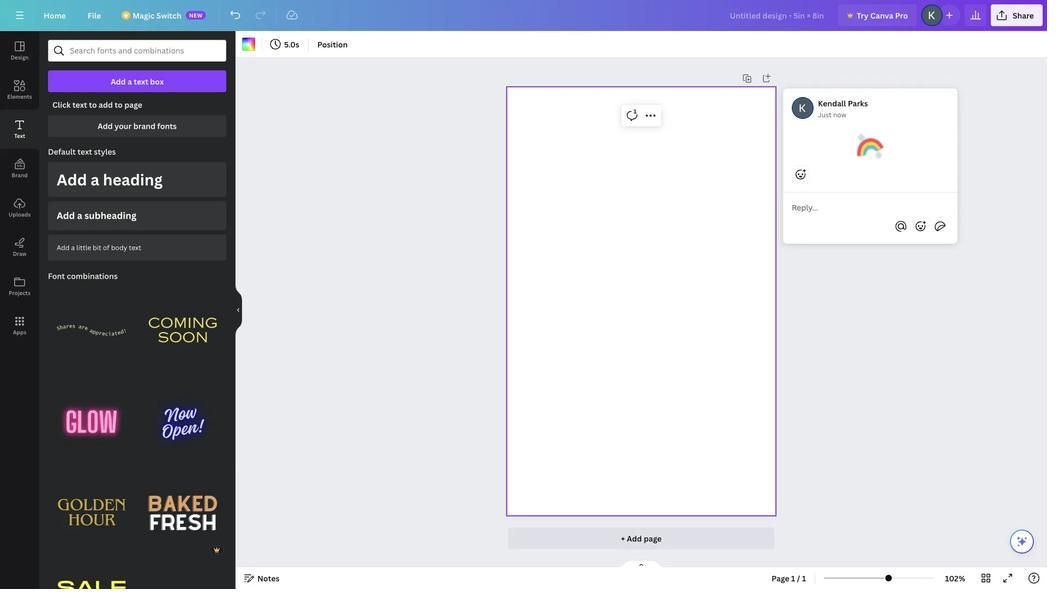 Task type: vqa. For each thing, say whether or not it's contained in the screenshot.
search box
no



Task type: describe. For each thing, give the bounding box(es) containing it.
position button
[[313, 35, 352, 53]]

Design title text field
[[721, 4, 834, 26]]

text inside button
[[129, 243, 141, 252]]

102%
[[945, 573, 965, 583]]

0 vertical spatial page
[[124, 100, 142, 110]]

canva assistant image
[[1016, 535, 1029, 548]]

+ add page button
[[508, 527, 774, 549]]

+ add page
[[621, 533, 662, 543]]

switch
[[156, 10, 181, 20]]

kendall parks just now
[[818, 98, 868, 119]]

102% button
[[938, 569, 973, 587]]

1 button
[[623, 107, 641, 124]]

combinations
[[67, 271, 118, 281]]

font combinations
[[48, 271, 118, 281]]

box
[[150, 76, 164, 86]]

new
[[189, 11, 203, 19]]

of
[[103, 243, 110, 252]]

add
[[99, 100, 113, 110]]

add for add a text box
[[111, 76, 126, 86]]

add a little bit of body text button
[[48, 234, 226, 261]]

page inside button
[[644, 533, 662, 543]]

magic
[[133, 10, 155, 20]]

a for heading
[[91, 169, 99, 190]]

font
[[48, 271, 65, 281]]

a for little
[[71, 243, 75, 252]]

heading
[[103, 169, 163, 190]]

try canva pro
[[857, 10, 908, 20]]

1 horizontal spatial 1
[[791, 573, 795, 583]]

notes button
[[240, 569, 284, 587]]

/
[[797, 573, 800, 583]]

add right +
[[627, 533, 642, 543]]

add a text box
[[111, 76, 164, 86]]

apps button
[[0, 306, 39, 345]]

text left the styles
[[78, 146, 92, 157]]

projects button
[[0, 267, 39, 306]]

click
[[52, 100, 71, 110]]

1 to from the left
[[89, 100, 97, 110]]

bit
[[93, 243, 101, 252]]

elements
[[7, 93, 32, 100]]

default text styles
[[48, 146, 116, 157]]

draw button
[[0, 227, 39, 267]]

uploads button
[[0, 188, 39, 227]]

add for add your brand fonts
[[98, 121, 113, 131]]

subheading
[[84, 209, 136, 222]]

file button
[[79, 4, 110, 26]]

+
[[621, 533, 625, 543]]



Task type: locate. For each thing, give the bounding box(es) containing it.
projects
[[9, 289, 31, 296]]

home
[[44, 10, 66, 20]]

add a heading
[[57, 169, 163, 190]]

design button
[[0, 31, 39, 70]]

little
[[76, 243, 91, 252]]

apps
[[13, 328, 26, 336]]

1 inside button
[[634, 108, 637, 115]]

text
[[14, 132, 25, 139]]

show pages image
[[615, 560, 668, 568]]

0 horizontal spatial page
[[124, 100, 142, 110]]

notes
[[257, 573, 279, 583]]

text button
[[0, 110, 39, 149]]

a for text
[[128, 76, 132, 86]]

main menu bar
[[0, 0, 1047, 31]]

a left box
[[128, 76, 132, 86]]

to left add
[[89, 100, 97, 110]]

page 1 / 1
[[772, 573, 806, 583]]

fonts
[[157, 121, 177, 131]]

add left the your
[[98, 121, 113, 131]]

a
[[128, 76, 132, 86], [91, 169, 99, 190], [77, 209, 82, 222], [71, 243, 75, 252]]

a left 'subheading'
[[77, 209, 82, 222]]

kendall
[[818, 98, 846, 108]]

design
[[11, 53, 29, 61]]

1 horizontal spatial to
[[115, 100, 123, 110]]

a down the styles
[[91, 169, 99, 190]]

a for subheading
[[77, 209, 82, 222]]

brand button
[[0, 149, 39, 188]]

draw
[[13, 250, 26, 257]]

5.0s button
[[267, 35, 304, 53]]

your
[[115, 121, 132, 131]]

expressing gratitude image
[[857, 133, 884, 159]]

now
[[833, 110, 847, 119]]

1 horizontal spatial page
[[644, 533, 662, 543]]

a inside add a subheading button
[[77, 209, 82, 222]]

add a little bit of body text
[[57, 243, 141, 252]]

canva
[[870, 10, 893, 20]]

side panel tab list
[[0, 31, 39, 345]]

position
[[317, 39, 348, 49]]

add for add a little bit of body text
[[57, 243, 70, 252]]

a left little
[[71, 243, 75, 252]]

text inside button
[[134, 76, 148, 86]]

body
[[111, 243, 127, 252]]

a inside add a text box button
[[128, 76, 132, 86]]

share button
[[991, 4, 1043, 26]]

add for add a subheading
[[57, 209, 75, 222]]

5.0s
[[284, 39, 299, 49]]

styles
[[94, 146, 116, 157]]

text left box
[[134, 76, 148, 86]]

add a subheading
[[57, 209, 136, 222]]

2 to from the left
[[115, 100, 123, 110]]

1
[[634, 108, 637, 115], [791, 573, 795, 583], [802, 573, 806, 583]]

0 horizontal spatial 1
[[634, 108, 637, 115]]

parks
[[848, 98, 868, 108]]

page
[[124, 100, 142, 110], [644, 533, 662, 543]]

add a subheading button
[[48, 201, 226, 230]]

magic switch
[[133, 10, 181, 20]]

page up add your brand fonts
[[124, 100, 142, 110]]

text right click
[[72, 100, 87, 110]]

add
[[111, 76, 126, 86], [98, 121, 113, 131], [57, 169, 87, 190], [57, 209, 75, 222], [57, 243, 70, 252], [627, 533, 642, 543]]

add for add a heading
[[57, 169, 87, 190]]

uploads
[[9, 211, 31, 218]]

0 horizontal spatial to
[[89, 100, 97, 110]]

#ffffff image
[[242, 38, 255, 51]]

add left 'subheading'
[[57, 209, 75, 222]]

brand
[[12, 171, 28, 179]]

to right add
[[115, 100, 123, 110]]

share
[[1013, 10, 1034, 20]]

add a text box button
[[48, 70, 226, 92]]

just
[[818, 110, 832, 119]]

page
[[772, 573, 789, 583]]

try
[[857, 10, 869, 20]]

try canva pro button
[[838, 4, 917, 26]]

add left little
[[57, 243, 70, 252]]

default
[[48, 146, 76, 157]]

add inside button
[[111, 76, 126, 86]]

a inside add a heading button
[[91, 169, 99, 190]]

pro
[[895, 10, 908, 20]]

add up add
[[111, 76, 126, 86]]

page up show pages image
[[644, 533, 662, 543]]

text right body
[[129, 243, 141, 252]]

2 horizontal spatial 1
[[802, 573, 806, 583]]

home link
[[35, 4, 75, 26]]

text
[[134, 76, 148, 86], [72, 100, 87, 110], [78, 146, 92, 157], [129, 243, 141, 252]]

add your brand fonts
[[98, 121, 177, 131]]

add your brand fonts button
[[48, 115, 226, 137]]

group
[[139, 469, 226, 556], [211, 554, 224, 567]]

Reply draft. Add a reply or @mention. text field
[[792, 201, 949, 213]]

click text to add to page
[[52, 100, 142, 110]]

add a heading button
[[48, 162, 226, 197]]

Search fonts and combinations search field
[[70, 40, 205, 61]]

a inside add a little bit of body text button
[[71, 243, 75, 252]]

hide image
[[235, 284, 242, 336]]

elements button
[[0, 70, 39, 110]]

1 vertical spatial page
[[644, 533, 662, 543]]

add down default
[[57, 169, 87, 190]]

to
[[89, 100, 97, 110], [115, 100, 123, 110]]

file
[[88, 10, 101, 20]]

brand
[[133, 121, 155, 131]]



